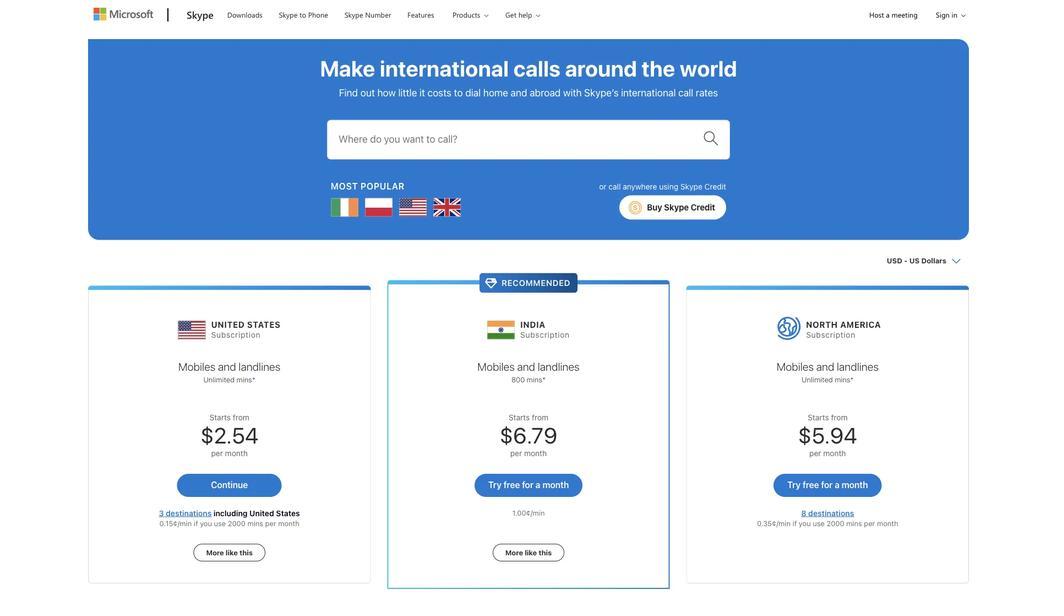 Task type: describe. For each thing, give the bounding box(es) containing it.
united inside 3 destinations including united states 0.15¢/min if you use 2000 mins per month
[[250, 509, 274, 518]]

features
[[408, 10, 434, 20]]

mins inside 8 destinations 0.35¢/min if you use 2000 mins per month
[[847, 519, 863, 527]]

sign in
[[937, 10, 958, 20]]

united kingdom image
[[434, 194, 461, 221]]

use inside 8 destinations 0.35¢/min if you use 2000 mins per month
[[813, 519, 825, 527]]

try for $6.79
[[489, 480, 502, 490]]

sign
[[937, 10, 950, 20]]

0.35¢/min
[[758, 519, 791, 527]]

india image
[[488, 311, 515, 344]]

from for $5.94
[[832, 413, 848, 422]]

including
[[214, 509, 248, 518]]

to inside the "make international calls around the world find out how little it costs to dial home and abroad with skype's international call rates"
[[454, 87, 463, 98]]

rates
[[696, 87, 719, 98]]

free for $5.94
[[803, 480, 820, 490]]

this for $6.79
[[539, 548, 552, 557]]

calls
[[514, 55, 561, 81]]

from for $6.79
[[532, 413, 549, 422]]

products button
[[444, 1, 498, 29]]

downloads
[[227, 10, 263, 20]]

states inside the united states subscription
[[247, 320, 281, 329]]

home
[[484, 87, 509, 98]]

host
[[870, 10, 885, 20]]

it
[[420, 87, 425, 98]]

per for $2.54
[[211, 449, 223, 458]]

$5.94
[[799, 422, 858, 448]]

out
[[361, 87, 375, 98]]

more like this for $6.79
[[506, 548, 552, 557]]

destinations for $2.54
[[166, 509, 212, 518]]

host a meeting link
[[861, 1, 928, 29]]

get help
[[506, 10, 533, 20]]

help
[[519, 10, 533, 20]]

free for $6.79
[[504, 480, 520, 490]]

skype to phone link
[[274, 1, 333, 27]]

use inside 3 destinations including united states 0.15¢/min if you use 2000 mins per month
[[214, 519, 226, 527]]

try free for a month for $6.79
[[489, 480, 569, 490]]

you inside 8 destinations 0.35¢/min if you use 2000 mins per month
[[799, 519, 812, 527]]

3 destinations including united states 0.15¢/min if you use 2000 mins per month
[[159, 509, 300, 527]]

downloads link
[[223, 1, 268, 27]]

starts for $6.79
[[509, 413, 530, 422]]

8
[[802, 509, 807, 518]]

try free for a month link for $5.94
[[774, 474, 882, 497]]

1 vertical spatial credit
[[691, 203, 716, 212]]

most popular
[[331, 181, 405, 192]]

ireland image
[[331, 194, 359, 221]]

0 vertical spatial united states image
[[399, 194, 427, 221]]

landlines for $5.94
[[838, 360, 879, 373]]

skype for skype
[[187, 8, 214, 21]]

united inside the united states subscription
[[211, 320, 245, 329]]

0 vertical spatial international
[[380, 55, 509, 81]]

india
[[521, 320, 546, 329]]

skype to phone
[[279, 10, 328, 20]]

or
[[600, 182, 607, 191]]

popular
[[361, 181, 405, 192]]

most
[[331, 181, 358, 192]]

from for $2.54
[[233, 413, 250, 422]]

3 destinations button
[[159, 509, 212, 518]]

mins for $6.79
[[527, 375, 543, 384]]

800
[[512, 375, 525, 384]]

or call anywhere using skype credit
[[600, 182, 727, 191]]

* for $2.54
[[252, 375, 256, 384]]

$6.79
[[500, 422, 558, 448]]

landlines for $2.54
[[239, 360, 281, 373]]

per inside 3 destinations including united states 0.15¢/min if you use 2000 mins per month
[[265, 519, 276, 527]]

you inside 3 destinations including united states 0.15¢/min if you use 2000 mins per month
[[200, 519, 212, 527]]

a for $6.79
[[536, 480, 541, 490]]

buy skype credit
[[647, 203, 716, 212]]

mins inside 3 destinations including united states 0.15¢/min if you use 2000 mins per month
[[248, 519, 263, 527]]

try free for a month link for $6.79
[[475, 474, 583, 497]]

0.15¢/min
[[159, 519, 192, 527]]

a inside host a meeting link
[[887, 10, 890, 20]]

and for $2.54
[[218, 360, 236, 373]]

the
[[642, 55, 676, 81]]

unlimited for $2.54
[[204, 375, 235, 384]]

north
[[807, 320, 839, 329]]

skype's
[[585, 87, 619, 98]]

skype number
[[345, 10, 392, 20]]

products
[[453, 10, 481, 20]]

using
[[660, 182, 679, 191]]

united states subscription
[[211, 320, 281, 339]]

world
[[680, 55, 738, 81]]

skype link
[[181, 1, 219, 30]]

get
[[506, 10, 517, 20]]

landlines for $6.79
[[538, 360, 580, 373]]

2000 inside 3 destinations including united states 0.15¢/min if you use 2000 mins per month
[[228, 519, 246, 527]]

costs
[[428, 87, 452, 98]]

starts from $6.79 per month
[[500, 413, 558, 458]]

if inside 8 destinations 0.35¢/min if you use 2000 mins per month
[[793, 519, 798, 527]]

* link for $2.54
[[252, 375, 256, 384]]

recommended
[[502, 278, 571, 288]]

skype for skype number
[[345, 10, 364, 20]]

abroad
[[530, 87, 561, 98]]

buy
[[647, 203, 663, 212]]

starts from $2.54 per month
[[201, 413, 259, 458]]

skype number link
[[340, 1, 396, 27]]

and for $6.79
[[518, 360, 536, 373]]

8 destinations button
[[802, 509, 855, 518]]



Task type: locate. For each thing, give the bounding box(es) containing it.
$2.54
[[201, 422, 259, 448]]

2 you from the left
[[799, 519, 812, 527]]

1 horizontal spatial more
[[506, 548, 524, 557]]

* link down the united states subscription
[[252, 375, 256, 384]]

continue
[[211, 480, 248, 490]]

microsoft image
[[94, 8, 153, 20]]

mins for $2.54
[[237, 375, 252, 384]]

try free for a month for $5.94
[[788, 480, 869, 490]]

2 destinations from the left
[[809, 509, 855, 518]]

mins right the 800
[[527, 375, 543, 384]]

destinations inside 8 destinations 0.35¢/min if you use 2000 mins per month
[[809, 509, 855, 518]]

1 vertical spatial call
[[609, 182, 621, 191]]

anywhere
[[623, 182, 658, 191]]

starts
[[210, 413, 231, 422], [509, 413, 530, 422], [808, 413, 830, 422]]

free up "8"
[[803, 480, 820, 490]]

starts up $6.79
[[509, 413, 530, 422]]

starts inside starts from $2.54 per month
[[210, 413, 231, 422]]

1 horizontal spatial for
[[822, 480, 833, 490]]

mobiles inside mobiles and landlines 800 mins *
[[478, 360, 515, 373]]

this
[[240, 548, 253, 557], [539, 548, 552, 557]]

1 horizontal spatial more like this
[[506, 548, 552, 557]]

more like this
[[206, 548, 253, 557], [506, 548, 552, 557]]

mobiles for $5.94
[[777, 360, 814, 373]]

1 horizontal spatial *
[[543, 375, 546, 384]]

mins down "8 destinations" button
[[847, 519, 863, 527]]

1 this from the left
[[240, 548, 253, 557]]

for up 1.00¢/min
[[522, 480, 534, 490]]

from inside starts from $6.79 per month
[[532, 413, 549, 422]]

mins down the north america subscription
[[835, 375, 851, 384]]

month inside starts from $5.94 per month
[[824, 449, 847, 458]]

like for $6.79
[[525, 548, 537, 557]]

try free for a month
[[489, 480, 569, 490], [788, 480, 869, 490]]

this for $2.54
[[240, 548, 253, 557]]

*
[[252, 375, 256, 384], [543, 375, 546, 384], [851, 375, 854, 384]]

3 * from the left
[[851, 375, 854, 384]]

2 landlines from the left
[[538, 360, 580, 373]]

starts inside starts from $5.94 per month
[[808, 413, 830, 422]]

try
[[489, 480, 502, 490], [788, 480, 801, 490]]

2 more from the left
[[506, 548, 524, 557]]

host a meeting
[[870, 10, 918, 20]]

1 horizontal spatial destinations
[[809, 509, 855, 518]]

1 horizontal spatial united states image
[[399, 194, 427, 221]]

1 horizontal spatial starts
[[509, 413, 530, 422]]

1 horizontal spatial international
[[622, 87, 676, 98]]

try free for a month link up 1.00¢/min
[[475, 474, 583, 497]]

1 horizontal spatial call
[[679, 87, 694, 98]]

mobiles for $2.54
[[179, 360, 216, 373]]

landlines down the united states subscription
[[239, 360, 281, 373]]

from up $6.79
[[532, 413, 549, 422]]

1 horizontal spatial unlimited
[[802, 375, 834, 384]]

1 landlines from the left
[[239, 360, 281, 373]]

2 starts from the left
[[509, 413, 530, 422]]

1 horizontal spatial * link
[[543, 375, 546, 384]]

use
[[214, 519, 226, 527], [813, 519, 825, 527]]

0 horizontal spatial you
[[200, 519, 212, 527]]

try for $5.94
[[788, 480, 801, 490]]

2 horizontal spatial * link
[[851, 375, 854, 384]]

make international calls around the world find out how little it costs to dial home and abroad with skype's international call rates
[[320, 55, 738, 98]]

3
[[159, 509, 164, 518]]

if
[[194, 519, 198, 527], [793, 519, 798, 527]]

to left dial
[[454, 87, 463, 98]]

mobiles and landlines unlimited mins *
[[179, 360, 281, 384], [777, 360, 879, 384]]

unlimited
[[204, 375, 235, 384], [802, 375, 834, 384]]

1 horizontal spatial mobiles
[[478, 360, 515, 373]]

from inside starts from $2.54 per month
[[233, 413, 250, 422]]

find
[[339, 87, 358, 98]]

2 horizontal spatial starts
[[808, 413, 830, 422]]

like for $2.54
[[226, 548, 238, 557]]

and down the united states subscription
[[218, 360, 236, 373]]

you down 3 destinations button
[[200, 519, 212, 527]]

more for $6.79
[[506, 548, 524, 557]]

2 free from the left
[[803, 480, 820, 490]]

states
[[247, 320, 281, 329], [276, 509, 300, 518]]

and
[[511, 87, 528, 98], [218, 360, 236, 373], [518, 360, 536, 373], [817, 360, 835, 373]]

per for $5.94
[[810, 449, 822, 458]]

1 horizontal spatial a
[[835, 480, 840, 490]]

2 horizontal spatial mobiles
[[777, 360, 814, 373]]

subscription for united
[[211, 330, 261, 339]]

destinations right "8"
[[809, 509, 855, 518]]

a right host
[[887, 10, 890, 20]]

1 more from the left
[[206, 548, 224, 557]]

skype right the buy
[[665, 203, 689, 212]]

0 horizontal spatial unlimited
[[204, 375, 235, 384]]

from up $2.54
[[233, 413, 250, 422]]

1.00¢/min
[[513, 509, 545, 517]]

2 2000 from the left
[[827, 519, 845, 527]]

* for $5.94
[[851, 375, 854, 384]]

little
[[399, 87, 417, 98]]

around
[[566, 55, 638, 81]]

try free for a month link up "8 destinations" button
[[774, 474, 882, 497]]

2 mobiles and landlines unlimited mins * from the left
[[777, 360, 879, 384]]

1 unlimited from the left
[[204, 375, 235, 384]]

destinations for $5.94
[[809, 509, 855, 518]]

* link for $6.79
[[543, 375, 546, 384]]

subscription inside the united states subscription
[[211, 330, 261, 339]]

search image
[[704, 131, 719, 146]]

subscription inside the north america subscription
[[807, 330, 856, 339]]

* down the north america subscription
[[851, 375, 854, 384]]

1 horizontal spatial if
[[793, 519, 798, 527]]

if right 0.35¢/min
[[793, 519, 798, 527]]

united states image left "united kingdom" image
[[399, 194, 427, 221]]

mins inside mobiles and landlines 800 mins *
[[527, 375, 543, 384]]

3 mobiles from the left
[[777, 360, 814, 373]]

more like this button down 1.00¢/min
[[493, 544, 565, 561]]

2 horizontal spatial *
[[851, 375, 854, 384]]

more for $2.54
[[206, 548, 224, 557]]

more
[[206, 548, 224, 557], [506, 548, 524, 557]]

0 horizontal spatial from
[[233, 413, 250, 422]]

international up costs
[[380, 55, 509, 81]]

try free for a month up "8 destinations" button
[[788, 480, 869, 490]]

number
[[365, 10, 392, 20]]

call inside the "make international calls around the world find out how little it costs to dial home and abroad with skype's international call rates"
[[679, 87, 694, 98]]

2 try free for a month link from the left
[[774, 474, 882, 497]]

this down 1.00¢/min
[[539, 548, 552, 557]]

mobiles and landlines unlimited mins * for $5.94
[[777, 360, 879, 384]]

0 horizontal spatial starts
[[210, 413, 231, 422]]

mobiles and landlines unlimited mins * down the united states subscription
[[179, 360, 281, 384]]

* inside mobiles and landlines 800 mins *
[[543, 375, 546, 384]]

1 free from the left
[[504, 480, 520, 490]]

2000
[[228, 519, 246, 527], [827, 519, 845, 527]]

2000 inside 8 destinations 0.35¢/min if you use 2000 mins per month
[[827, 519, 845, 527]]

Where do you want to call? text field
[[339, 125, 703, 154]]

like down 3 destinations including united states 0.15¢/min if you use 2000 mins per month
[[226, 548, 238, 557]]

0 horizontal spatial united states image
[[178, 311, 206, 344]]

2 * link from the left
[[543, 375, 546, 384]]

0 horizontal spatial if
[[194, 519, 198, 527]]

1 starts from the left
[[210, 413, 231, 422]]

more like this button for $2.54
[[194, 544, 266, 561]]

this down 3 destinations including united states 0.15¢/min if you use 2000 mins per month
[[240, 548, 253, 557]]

starts up $5.94
[[808, 413, 830, 422]]

2 horizontal spatial from
[[832, 413, 848, 422]]

mobiles and landlines 800 mins *
[[478, 360, 580, 384]]

* link down the north america subscription
[[851, 375, 854, 384]]

1 horizontal spatial try free for a month link
[[774, 474, 882, 497]]

* down the united states subscription
[[252, 375, 256, 384]]

2 subscription from the left
[[521, 330, 570, 339]]

month inside 8 destinations 0.35¢/min if you use 2000 mins per month
[[878, 519, 899, 527]]

dial
[[466, 87, 481, 98]]

credit
[[705, 182, 727, 191], [691, 203, 716, 212]]

3 subscription from the left
[[807, 330, 856, 339]]

2 try from the left
[[788, 480, 801, 490]]

a up 1.00¢/min
[[536, 480, 541, 490]]

8 destinations 0.35¢/min if you use 2000 mins per month
[[758, 509, 899, 527]]

per inside 8 destinations 0.35¢/min if you use 2000 mins per month
[[865, 519, 876, 527]]

you down "8"
[[799, 519, 812, 527]]

2 * from the left
[[543, 375, 546, 384]]

1 try from the left
[[489, 480, 502, 490]]

to left phone
[[300, 10, 306, 20]]

0 vertical spatial call
[[679, 87, 694, 98]]

call
[[679, 87, 694, 98], [609, 182, 621, 191]]

1 for from the left
[[522, 480, 534, 490]]

0 vertical spatial to
[[300, 10, 306, 20]]

2 horizontal spatial a
[[887, 10, 890, 20]]

for for $5.94
[[822, 480, 833, 490]]

per for $6.79
[[511, 449, 522, 458]]

poland image
[[365, 194, 393, 221]]

1 use from the left
[[214, 519, 226, 527]]

0 horizontal spatial subscription
[[211, 330, 261, 339]]

1 horizontal spatial this
[[539, 548, 552, 557]]

1 you from the left
[[200, 519, 212, 527]]

states inside 3 destinations including united states 0.15¢/min if you use 2000 mins per month
[[276, 509, 300, 518]]

subscription for north
[[807, 330, 856, 339]]

how
[[378, 87, 396, 98]]

if down 3 destinations button
[[194, 519, 198, 527]]

starts inside starts from $6.79 per month
[[509, 413, 530, 422]]

and inside mobiles and landlines 800 mins *
[[518, 360, 536, 373]]

1 horizontal spatial mobiles and landlines unlimited mins *
[[777, 360, 879, 384]]

2 horizontal spatial landlines
[[838, 360, 879, 373]]

to
[[300, 10, 306, 20], [454, 87, 463, 98]]

1 vertical spatial states
[[276, 509, 300, 518]]

more like this button down 3 destinations including united states 0.15¢/min if you use 2000 mins per month
[[194, 544, 266, 561]]

* link right the 800
[[543, 375, 546, 384]]

0 horizontal spatial for
[[522, 480, 534, 490]]

2 more like this from the left
[[506, 548, 552, 557]]

1 horizontal spatial free
[[803, 480, 820, 490]]

america
[[841, 320, 882, 329]]

0 horizontal spatial more like this button
[[194, 544, 266, 561]]

0 horizontal spatial mobiles
[[179, 360, 216, 373]]

mins down including
[[248, 519, 263, 527]]

more like this down 3 destinations including united states 0.15¢/min if you use 2000 mins per month
[[206, 548, 253, 557]]

1 mobiles from the left
[[179, 360, 216, 373]]

make
[[320, 55, 375, 81]]

0 horizontal spatial this
[[240, 548, 253, 557]]

3 from from the left
[[832, 413, 848, 422]]

more down 3 destinations including united states 0.15¢/min if you use 2000 mins per month
[[206, 548, 224, 557]]

use down including
[[214, 519, 226, 527]]

0 vertical spatial united
[[211, 320, 245, 329]]

subscription
[[211, 330, 261, 339], [521, 330, 570, 339], [807, 330, 856, 339]]

1 * from the left
[[252, 375, 256, 384]]

1 horizontal spatial more like this button
[[493, 544, 565, 561]]

buy skype credit link
[[620, 195, 727, 220], [620, 195, 727, 220]]

1 horizontal spatial united
[[250, 509, 274, 518]]

and up the 800
[[518, 360, 536, 373]]

0 horizontal spatial more like this
[[206, 548, 253, 557]]

more down 1.00¢/min
[[506, 548, 524, 557]]

1 from from the left
[[233, 413, 250, 422]]

1 horizontal spatial 2000
[[827, 519, 845, 527]]

0 horizontal spatial 2000
[[228, 519, 246, 527]]

2 try free for a month from the left
[[788, 480, 869, 490]]

if inside 3 destinations including united states 0.15¢/min if you use 2000 mins per month
[[194, 519, 198, 527]]

1 more like this button from the left
[[194, 544, 266, 561]]

landlines inside mobiles and landlines 800 mins *
[[538, 360, 580, 373]]

international
[[380, 55, 509, 81], [622, 87, 676, 98]]

and down the north america subscription
[[817, 360, 835, 373]]

landlines down the north america subscription
[[838, 360, 879, 373]]

3 landlines from the left
[[838, 360, 879, 373]]

month inside starts from $6.79 per month
[[525, 449, 547, 458]]

1 mobiles and landlines unlimited mins * from the left
[[179, 360, 281, 384]]

1 2000 from the left
[[228, 519, 246, 527]]

* right the 800
[[543, 375, 546, 384]]

1 like from the left
[[226, 548, 238, 557]]

skype right using
[[681, 182, 703, 191]]

in
[[952, 10, 958, 20]]

more like this down 1.00¢/min
[[506, 548, 552, 557]]

0 horizontal spatial a
[[536, 480, 541, 490]]

skype left phone
[[279, 10, 298, 20]]

0 horizontal spatial destinations
[[166, 509, 212, 518]]

from inside starts from $5.94 per month
[[832, 413, 848, 422]]

continue link
[[177, 474, 282, 497]]

a
[[887, 10, 890, 20], [536, 480, 541, 490], [835, 480, 840, 490]]

mins down the united states subscription
[[237, 375, 252, 384]]

* for $6.79
[[543, 375, 546, 384]]

credit down or call anywhere using skype credit
[[691, 203, 716, 212]]

mobiles and landlines unlimited mins * for $2.54
[[179, 360, 281, 384]]

united states image left the united states subscription
[[178, 311, 206, 344]]

2 from from the left
[[532, 413, 549, 422]]

* link for $5.94
[[851, 375, 854, 384]]

destinations up 0.15¢/min
[[166, 509, 212, 518]]

with
[[564, 87, 582, 98]]

1 horizontal spatial like
[[525, 548, 537, 557]]

a for $5.94
[[835, 480, 840, 490]]

call left "rates"
[[679, 87, 694, 98]]

more like this for $2.54
[[206, 548, 253, 557]]

more like this button
[[194, 544, 266, 561], [493, 544, 565, 561]]

0 horizontal spatial like
[[226, 548, 238, 557]]

starts from $5.94 per month
[[799, 413, 858, 458]]

1 vertical spatial to
[[454, 87, 463, 98]]

free
[[504, 480, 520, 490], [803, 480, 820, 490]]

like down 1.00¢/min
[[525, 548, 537, 557]]

skype inside 'link'
[[345, 10, 364, 20]]

free up 1.00¢/min
[[504, 480, 520, 490]]

sign in button
[[928, 1, 970, 29]]

a up "8 destinations" button
[[835, 480, 840, 490]]

for for $6.79
[[522, 480, 534, 490]]

month
[[225, 449, 248, 458], [525, 449, 547, 458], [824, 449, 847, 458], [543, 480, 569, 490], [842, 480, 869, 490], [278, 519, 300, 527], [878, 519, 899, 527]]

for up "8 destinations" button
[[822, 480, 833, 490]]

skype
[[187, 8, 214, 21], [279, 10, 298, 20], [345, 10, 364, 20], [681, 182, 703, 191], [665, 203, 689, 212]]

1 vertical spatial united states image
[[178, 311, 206, 344]]

starts up $2.54
[[210, 413, 231, 422]]

features link
[[403, 1, 439, 27]]

0 horizontal spatial try free for a month
[[489, 480, 569, 490]]

3 * link from the left
[[851, 375, 854, 384]]

2000 down including
[[228, 519, 246, 527]]

0 vertical spatial credit
[[705, 182, 727, 191]]

like
[[226, 548, 238, 557], [525, 548, 537, 557]]

0 horizontal spatial try
[[489, 480, 502, 490]]

call right or
[[609, 182, 621, 191]]

get help button
[[496, 1, 550, 29]]

1 if from the left
[[194, 519, 198, 527]]

mins for $5.94
[[835, 375, 851, 384]]

destinations inside 3 destinations including united states 0.15¢/min if you use 2000 mins per month
[[166, 509, 212, 518]]

1 more like this from the left
[[206, 548, 253, 557]]

0 horizontal spatial try free for a month link
[[475, 474, 583, 497]]

and for $5.94
[[817, 360, 835, 373]]

1 horizontal spatial to
[[454, 87, 463, 98]]

meeting
[[892, 10, 918, 20]]

mins
[[237, 375, 252, 384], [527, 375, 543, 384], [835, 375, 851, 384], [248, 519, 263, 527], [847, 519, 863, 527]]

mobiles for $6.79
[[478, 360, 515, 373]]

2 unlimited from the left
[[802, 375, 834, 384]]

1 subscription from the left
[[211, 330, 261, 339]]

1 horizontal spatial use
[[813, 519, 825, 527]]

north america subscription
[[807, 320, 882, 339]]

1 * link from the left
[[252, 375, 256, 384]]

more like this button for $6.79
[[493, 544, 565, 561]]

starts for $2.54
[[210, 413, 231, 422]]

2 use from the left
[[813, 519, 825, 527]]

starts for $5.94
[[808, 413, 830, 422]]

month inside starts from $2.54 per month
[[225, 449, 248, 458]]

0 horizontal spatial * link
[[252, 375, 256, 384]]

use down "8 destinations" button
[[813, 519, 825, 527]]

1 vertical spatial united
[[250, 509, 274, 518]]

1 horizontal spatial subscription
[[521, 330, 570, 339]]

1 vertical spatial international
[[622, 87, 676, 98]]

0 horizontal spatial international
[[380, 55, 509, 81]]

1 horizontal spatial you
[[799, 519, 812, 527]]

2 for from the left
[[822, 480, 833, 490]]

0 horizontal spatial united
[[211, 320, 245, 329]]

and inside the "make international calls around the world find out how little it costs to dial home and abroad with skype's international call rates"
[[511, 87, 528, 98]]

1 horizontal spatial landlines
[[538, 360, 580, 373]]

2 if from the left
[[793, 519, 798, 527]]

phone
[[308, 10, 328, 20]]

try free for a month link
[[475, 474, 583, 497], [774, 474, 882, 497]]

mobiles and landlines unlimited mins * down the north america subscription
[[777, 360, 879, 384]]

destinations
[[166, 509, 212, 518], [809, 509, 855, 518]]

skype for skype to phone
[[279, 10, 298, 20]]

* link
[[252, 375, 256, 384], [543, 375, 546, 384], [851, 375, 854, 384]]

3 starts from the left
[[808, 413, 830, 422]]

1 try free for a month from the left
[[489, 480, 569, 490]]

2 horizontal spatial subscription
[[807, 330, 856, 339]]

0 horizontal spatial call
[[609, 182, 621, 191]]

2 more like this button from the left
[[493, 544, 565, 561]]

1 horizontal spatial try
[[788, 480, 801, 490]]

unlimited for $5.94
[[802, 375, 834, 384]]

0 horizontal spatial landlines
[[239, 360, 281, 373]]

0 horizontal spatial to
[[300, 10, 306, 20]]

india subscription
[[521, 320, 570, 339]]

try free for a month up 1.00¢/min
[[489, 480, 569, 490]]

per inside starts from $2.54 per month
[[211, 449, 223, 458]]

united states image
[[399, 194, 427, 221], [178, 311, 206, 344]]

credit up the buy skype credit
[[705, 182, 727, 191]]

landlines
[[239, 360, 281, 373], [538, 360, 580, 373], [838, 360, 879, 373]]

0 horizontal spatial free
[[504, 480, 520, 490]]

0 horizontal spatial use
[[214, 519, 226, 527]]

per inside starts from $5.94 per month
[[810, 449, 822, 458]]

0 horizontal spatial more
[[206, 548, 224, 557]]

2 like from the left
[[525, 548, 537, 557]]

from
[[233, 413, 250, 422], [532, 413, 549, 422], [832, 413, 848, 422]]

per inside starts from $6.79 per month
[[511, 449, 522, 458]]

skype left the number
[[345, 10, 364, 20]]

0 vertical spatial states
[[247, 320, 281, 329]]

2 mobiles from the left
[[478, 360, 515, 373]]

0 horizontal spatial *
[[252, 375, 256, 384]]

skype left downloads
[[187, 8, 214, 21]]

1 destinations from the left
[[166, 509, 212, 518]]

2000 down "8 destinations" button
[[827, 519, 845, 527]]

and right home
[[511, 87, 528, 98]]

from up $5.94
[[832, 413, 848, 422]]

international down the
[[622, 87, 676, 98]]

landlines down india subscription
[[538, 360, 580, 373]]

1 try free for a month link from the left
[[475, 474, 583, 497]]

0 horizontal spatial mobiles and landlines unlimited mins *
[[179, 360, 281, 384]]

2 this from the left
[[539, 548, 552, 557]]

per
[[211, 449, 223, 458], [511, 449, 522, 458], [810, 449, 822, 458], [265, 519, 276, 527], [865, 519, 876, 527]]

month inside 3 destinations including united states 0.15¢/min if you use 2000 mins per month
[[278, 519, 300, 527]]

1 horizontal spatial from
[[532, 413, 549, 422]]

1 horizontal spatial try free for a month
[[788, 480, 869, 490]]



Task type: vqa. For each thing, say whether or not it's contained in the screenshot.
1st read more link from left
no



